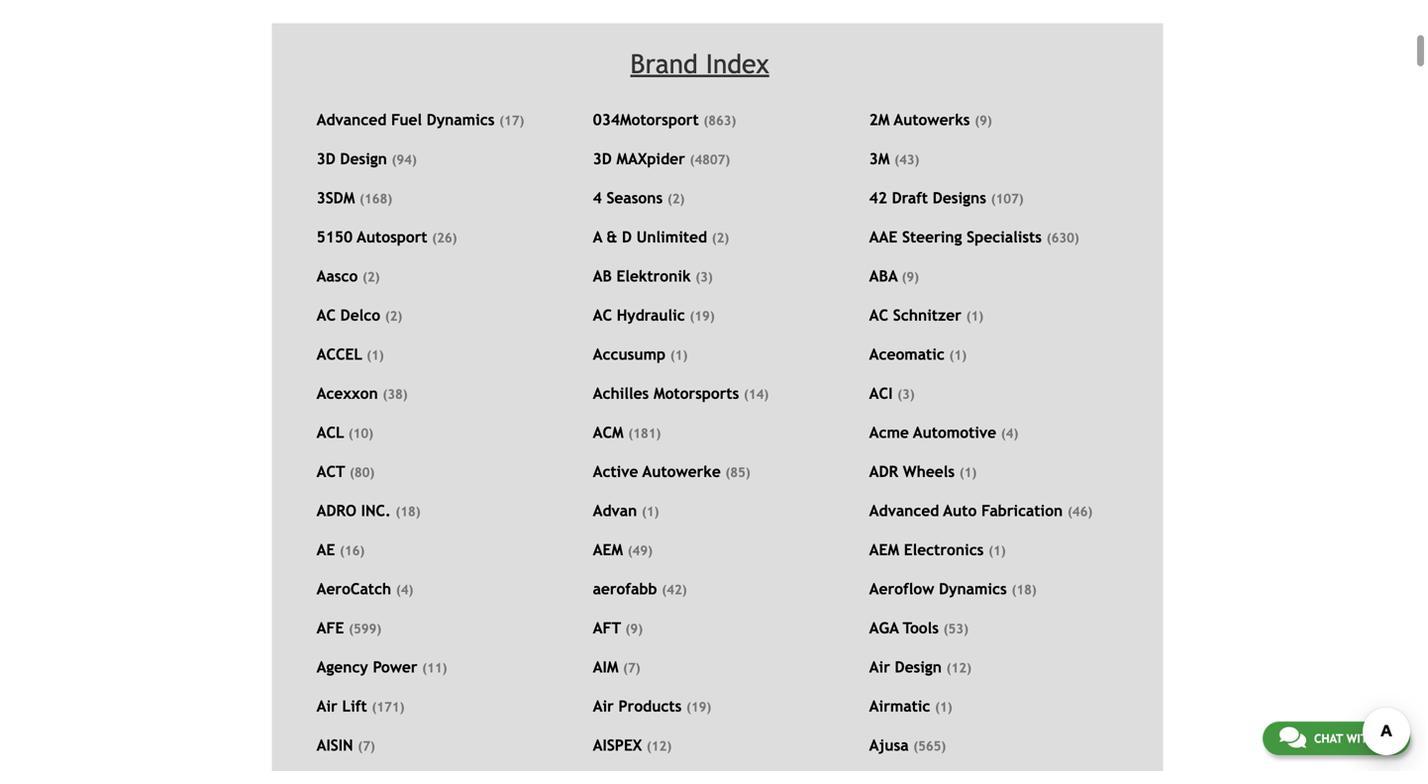 Task type: locate. For each thing, give the bounding box(es) containing it.
42
[[870, 189, 888, 207]]

1 horizontal spatial (18)
[[1012, 583, 1037, 598]]

(9)
[[975, 113, 993, 128], [902, 270, 920, 285], [626, 622, 643, 637]]

advanced auto fabrication (46)
[[870, 503, 1093, 520]]

1 vertical spatial (18)
[[1012, 583, 1037, 598]]

aisin (7)
[[317, 737, 375, 755]]

0 horizontal spatial (3)
[[696, 270, 713, 285]]

3d up 3sdm
[[317, 150, 336, 168]]

aae
[[870, 229, 898, 246]]

air for air lift
[[317, 698, 338, 716]]

1 3d from the left
[[317, 150, 336, 168]]

advanced up '3d design (94)'
[[317, 111, 387, 129]]

(18) inside aeroflow dynamics (18)
[[1012, 583, 1037, 598]]

ac for ac hydraulic
[[593, 307, 612, 325]]

0 horizontal spatial air
[[317, 698, 338, 716]]

dynamics left (17) on the left top of the page
[[427, 111, 495, 129]]

advanced for advanced auto fabrication
[[870, 503, 940, 520]]

(107)
[[992, 191, 1024, 207]]

(18) inside adro inc. (18)
[[396, 504, 421, 520]]

(42)
[[662, 583, 687, 598]]

1 horizontal spatial advanced
[[870, 503, 940, 520]]

(3) right 'aci' on the right of the page
[[898, 387, 915, 402]]

1 horizontal spatial 3d
[[593, 150, 612, 168]]

(4) inside aerocatch (4)
[[396, 583, 414, 598]]

(10)
[[349, 426, 374, 442]]

(53)
[[944, 622, 969, 637]]

steering
[[903, 229, 963, 246]]

design for 3d
[[340, 150, 387, 168]]

motorsports
[[654, 385, 740, 403]]

2m autowerks (9)
[[870, 111, 993, 129]]

(1) right accel
[[367, 348, 384, 363]]

(4)
[[1002, 426, 1019, 442], [396, 583, 414, 598]]

advan (1)
[[593, 503, 659, 520]]

air down aim
[[593, 698, 614, 716]]

0 horizontal spatial (7)
[[358, 739, 375, 755]]

3 ac from the left
[[870, 307, 889, 325]]

(1) inside aceomatic (1)
[[950, 348, 967, 363]]

(18) for aeroflow dynamics
[[1012, 583, 1037, 598]]

1 horizontal spatial air
[[593, 698, 614, 716]]

act
[[317, 463, 345, 481]]

1 vertical spatial (4)
[[396, 583, 414, 598]]

acme
[[870, 424, 910, 442]]

(1)
[[967, 309, 984, 324], [367, 348, 384, 363], [671, 348, 688, 363], [950, 348, 967, 363], [960, 465, 977, 481], [642, 504, 659, 520], [989, 544, 1006, 559], [936, 700, 953, 716]]

ac down aba
[[870, 307, 889, 325]]

air for air design
[[870, 659, 891, 677]]

1 horizontal spatial aem
[[870, 542, 900, 559]]

(3) inside aci (3)
[[898, 387, 915, 402]]

3sdm (168)
[[317, 189, 392, 207]]

inc.
[[361, 503, 391, 520]]

(18) right 'inc.'
[[396, 504, 421, 520]]

(2) right aasco
[[363, 270, 380, 285]]

0 horizontal spatial 3d
[[317, 150, 336, 168]]

ac for ac delco
[[317, 307, 336, 325]]

1 ac from the left
[[317, 307, 336, 325]]

aga tools (53)
[[870, 620, 969, 638]]

air left lift on the left bottom
[[317, 698, 338, 716]]

(11)
[[422, 661, 447, 676]]

(12)
[[947, 661, 972, 676], [647, 739, 672, 755]]

0 horizontal spatial (12)
[[647, 739, 672, 755]]

(9) right aft
[[626, 622, 643, 637]]

advanced down adr wheels (1)
[[870, 503, 940, 520]]

autosport
[[357, 229, 428, 246]]

acm
[[593, 424, 624, 442]]

(2) inside a & d unlimited (2)
[[712, 230, 730, 246]]

0 vertical spatial (7)
[[623, 661, 641, 676]]

advanced fuel dynamics (17)
[[317, 111, 525, 129]]

air products (19)
[[593, 698, 712, 716]]

design up 3sdm (168)
[[340, 150, 387, 168]]

1 horizontal spatial (9)
[[902, 270, 920, 285]]

2 vertical spatial (9)
[[626, 622, 643, 637]]

accusump (1)
[[593, 346, 688, 364]]

(1) inside advan (1)
[[642, 504, 659, 520]]

(19) for ac hydraulic
[[690, 309, 715, 324]]

0 vertical spatial (12)
[[947, 661, 972, 676]]

a
[[593, 229, 603, 246]]

1 vertical spatial dynamics
[[940, 581, 1008, 599]]

aeroflow dynamics (18)
[[870, 581, 1037, 599]]

afe
[[317, 620, 344, 638]]

(7) right aisin on the bottom left of page
[[358, 739, 375, 755]]

1 horizontal spatial ac
[[593, 307, 612, 325]]

aceomatic (1)
[[870, 346, 967, 364]]

us
[[1380, 732, 1394, 746]]

2 ac from the left
[[593, 307, 612, 325]]

3d for 3d design
[[317, 150, 336, 168]]

1 horizontal spatial (7)
[[623, 661, 641, 676]]

0 horizontal spatial (18)
[[396, 504, 421, 520]]

products
[[619, 698, 682, 716]]

dynamics up (53)
[[940, 581, 1008, 599]]

acexxon
[[317, 385, 378, 403]]

(18) down fabrication
[[1012, 583, 1037, 598]]

active
[[593, 463, 639, 481]]

3d up 4
[[593, 150, 612, 168]]

0 horizontal spatial advanced
[[317, 111, 387, 129]]

chat
[[1315, 732, 1344, 746]]

0 vertical spatial (9)
[[975, 113, 993, 128]]

ajusa (565)
[[870, 737, 947, 755]]

(80)
[[350, 465, 375, 481]]

2 horizontal spatial air
[[870, 659, 891, 677]]

(3) inside ab elektronik (3)
[[696, 270, 713, 285]]

elektronik
[[617, 268, 691, 285]]

(19) right hydraulic
[[690, 309, 715, 324]]

(1) right advan
[[642, 504, 659, 520]]

(3) right 'elektronik'
[[696, 270, 713, 285]]

(863)
[[704, 113, 737, 128]]

0 vertical spatial (4)
[[1002, 426, 1019, 442]]

2 horizontal spatial (9)
[[975, 113, 993, 128]]

(1) down advanced auto fabrication (46)
[[989, 544, 1006, 559]]

aem left (49)
[[593, 542, 623, 559]]

4 seasons (2)
[[593, 189, 685, 207]]

0 horizontal spatial ac
[[317, 307, 336, 325]]

(9) inside aba (9)
[[902, 270, 920, 285]]

specialists
[[967, 229, 1042, 246]]

0 vertical spatial dynamics
[[427, 111, 495, 129]]

achilles
[[593, 385, 649, 403]]

(9) inside aft (9)
[[626, 622, 643, 637]]

(1) right schnitzer
[[967, 309, 984, 324]]

aem for aem
[[593, 542, 623, 559]]

(12) down (53)
[[947, 661, 972, 676]]

2m
[[870, 111, 890, 129]]

aem for aem electronics
[[870, 542, 900, 559]]

2 aem from the left
[[870, 542, 900, 559]]

(4) right aerocatch
[[396, 583, 414, 598]]

(19) right products
[[687, 700, 712, 716]]

(19)
[[690, 309, 715, 324], [687, 700, 712, 716]]

(2) up unlimited
[[668, 191, 685, 207]]

accel (1)
[[317, 346, 384, 364]]

0 vertical spatial (19)
[[690, 309, 715, 324]]

(4) right automotive at the right bottom
[[1002, 426, 1019, 442]]

adr
[[870, 463, 899, 481]]

air down aga
[[870, 659, 891, 677]]

lift
[[342, 698, 367, 716]]

(12) inside air design (12)
[[947, 661, 972, 676]]

1 aem from the left
[[593, 542, 623, 559]]

(19) inside air products (19)
[[687, 700, 712, 716]]

1 horizontal spatial dynamics
[[940, 581, 1008, 599]]

(9) right autowerks at the top
[[975, 113, 993, 128]]

ae
[[317, 542, 335, 559]]

(7) right aim
[[623, 661, 641, 676]]

3d for 3d maxpider
[[593, 150, 612, 168]]

aerocatch (4)
[[317, 581, 414, 599]]

adro inc. (18)
[[317, 503, 421, 520]]

0 horizontal spatial aem
[[593, 542, 623, 559]]

(1) up the (565)
[[936, 700, 953, 716]]

achilles motorsports (14)
[[593, 385, 769, 403]]

0 horizontal spatial (9)
[[626, 622, 643, 637]]

2 horizontal spatial ac
[[870, 307, 889, 325]]

(9) right aba
[[902, 270, 920, 285]]

aae steering specialists (630)
[[870, 229, 1080, 246]]

ac left delco
[[317, 307, 336, 325]]

1 vertical spatial (12)
[[647, 739, 672, 755]]

hydraulic
[[617, 307, 685, 325]]

5150 autosport (26)
[[317, 229, 457, 246]]

0 vertical spatial advanced
[[317, 111, 387, 129]]

aem (49)
[[593, 542, 653, 559]]

aem up aeroflow at the bottom
[[870, 542, 900, 559]]

0 vertical spatial (18)
[[396, 504, 421, 520]]

dynamics
[[427, 111, 495, 129], [940, 581, 1008, 599]]

airmatic (1)
[[870, 698, 953, 716]]

(1) up achilles motorsports (14)
[[671, 348, 688, 363]]

1 vertical spatial advanced
[[870, 503, 940, 520]]

(1) up auto
[[960, 465, 977, 481]]

aba
[[870, 268, 898, 285]]

ac schnitzer (1)
[[870, 307, 984, 325]]

(2) right unlimited
[[712, 230, 730, 246]]

0 vertical spatial design
[[340, 150, 387, 168]]

1 vertical spatial (9)
[[902, 270, 920, 285]]

(2) right delco
[[385, 309, 403, 324]]

(2) inside the 4 seasons (2)
[[668, 191, 685, 207]]

1 vertical spatial (7)
[[358, 739, 375, 755]]

(3)
[[696, 270, 713, 285], [898, 387, 915, 402]]

(630)
[[1047, 230, 1080, 246]]

1 horizontal spatial (3)
[[898, 387, 915, 402]]

1 horizontal spatial design
[[895, 659, 942, 677]]

design
[[340, 150, 387, 168], [895, 659, 942, 677]]

(18)
[[396, 504, 421, 520], [1012, 583, 1037, 598]]

(7) inside aisin (7)
[[358, 739, 375, 755]]

1 vertical spatial design
[[895, 659, 942, 677]]

0 vertical spatial (3)
[[696, 270, 713, 285]]

design down aga tools (53)
[[895, 659, 942, 677]]

(85)
[[726, 465, 751, 481]]

ac down ab
[[593, 307, 612, 325]]

aci
[[870, 385, 893, 403]]

(19) inside ac hydraulic (19)
[[690, 309, 715, 324]]

1 vertical spatial (19)
[[687, 700, 712, 716]]

3d design (94)
[[317, 150, 417, 168]]

1 horizontal spatial (12)
[[947, 661, 972, 676]]

0 horizontal spatial design
[[340, 150, 387, 168]]

0 horizontal spatial (4)
[[396, 583, 414, 598]]

seasons
[[607, 189, 663, 207]]

(94)
[[392, 152, 417, 168]]

1 horizontal spatial (4)
[[1002, 426, 1019, 442]]

ac delco (2)
[[317, 307, 403, 325]]

aispex
[[593, 737, 642, 755]]

(1) down schnitzer
[[950, 348, 967, 363]]

(7)
[[623, 661, 641, 676], [358, 739, 375, 755]]

chat with us link
[[1263, 722, 1411, 756]]

(7) inside aim (7)
[[623, 661, 641, 676]]

1 vertical spatial (3)
[[898, 387, 915, 402]]

with
[[1347, 732, 1377, 746]]

(12) down air products (19)
[[647, 739, 672, 755]]

2 3d from the left
[[593, 150, 612, 168]]



Task type: describe. For each thing, give the bounding box(es) containing it.
0 horizontal spatial dynamics
[[427, 111, 495, 129]]

(4) inside acme automotive (4)
[[1002, 426, 1019, 442]]

(49)
[[628, 544, 653, 559]]

adro
[[317, 503, 357, 520]]

design for air
[[895, 659, 942, 677]]

(1) inside ac schnitzer (1)
[[967, 309, 984, 324]]

(181)
[[629, 426, 661, 442]]

d
[[622, 229, 632, 246]]

acme automotive (4)
[[870, 424, 1019, 442]]

(7) for aim
[[623, 661, 641, 676]]

acl (10)
[[317, 424, 374, 442]]

(1) inside accel (1)
[[367, 348, 384, 363]]

tools
[[903, 620, 939, 638]]

adr wheels (1)
[[870, 463, 977, 481]]

aeroflow
[[870, 581, 935, 599]]

(1) inside airmatic (1)
[[936, 700, 953, 716]]

designs
[[933, 189, 987, 207]]

(7) for aisin
[[358, 739, 375, 755]]

aerofabb
[[593, 581, 658, 599]]

(46)
[[1068, 504, 1093, 520]]

schnitzer
[[894, 307, 962, 325]]

aasco
[[317, 268, 358, 285]]

active autowerke (85)
[[593, 463, 751, 481]]

fuel
[[391, 111, 422, 129]]

aim (7)
[[593, 659, 641, 677]]

chat with us
[[1315, 732, 1394, 746]]

aerocatch
[[317, 581, 392, 599]]

fabrication
[[982, 503, 1064, 520]]

ajusa
[[870, 737, 909, 755]]

3d maxpider (4807)
[[593, 150, 731, 168]]

draft
[[892, 189, 929, 207]]

ae (16)
[[317, 542, 365, 559]]

(1) inside aem electronics (1)
[[989, 544, 1006, 559]]

aga
[[870, 620, 899, 638]]

aceomatic
[[870, 346, 945, 364]]

(43)
[[895, 152, 920, 168]]

(2) inside 'aasco (2)'
[[363, 270, 380, 285]]

(16)
[[340, 544, 365, 559]]

brand index
[[631, 49, 770, 79]]

(14)
[[744, 387, 769, 402]]

(565)
[[914, 739, 947, 755]]

delco
[[341, 307, 381, 325]]

auto
[[944, 503, 977, 520]]

aci (3)
[[870, 385, 915, 403]]

(18) for adro inc.
[[396, 504, 421, 520]]

comments image
[[1280, 726, 1307, 750]]

wheels
[[904, 463, 955, 481]]

power
[[373, 659, 418, 677]]

(12) inside aispex (12)
[[647, 739, 672, 755]]

(9) for aba
[[902, 270, 920, 285]]

aft
[[593, 620, 621, 638]]

air for air products
[[593, 698, 614, 716]]

advanced for advanced fuel dynamics
[[317, 111, 387, 129]]

(9) for aft
[[626, 622, 643, 637]]

034motorsport (863)
[[593, 111, 737, 129]]

ab
[[593, 268, 612, 285]]

3m (43)
[[870, 150, 920, 168]]

(2) inside "ac delco (2)"
[[385, 309, 403, 324]]

act (80)
[[317, 463, 375, 481]]

(38)
[[383, 387, 408, 402]]

automotive
[[914, 424, 997, 442]]

afe (599)
[[317, 620, 382, 638]]

aasco (2)
[[317, 268, 380, 285]]

42 draft designs (107)
[[870, 189, 1024, 207]]

aispex (12)
[[593, 737, 672, 755]]

accel
[[317, 346, 362, 364]]

brand
[[631, 49, 698, 79]]

(1) inside accusump (1)
[[671, 348, 688, 363]]

3m
[[870, 150, 890, 168]]

aisin
[[317, 737, 353, 755]]

(1) inside adr wheels (1)
[[960, 465, 977, 481]]

aft (9)
[[593, 620, 643, 638]]

air design (12)
[[870, 659, 972, 677]]

acm (181)
[[593, 424, 661, 442]]

(19) for air products
[[687, 700, 712, 716]]

aerofabb (42)
[[593, 581, 687, 599]]

ac for ac schnitzer
[[870, 307, 889, 325]]

(17)
[[500, 113, 525, 128]]

ac hydraulic (19)
[[593, 307, 715, 325]]

maxpider
[[617, 150, 686, 168]]

accusump
[[593, 346, 666, 364]]

(26)
[[432, 230, 457, 246]]

ab elektronik (3)
[[593, 268, 713, 285]]

airmatic
[[870, 698, 931, 716]]

(4807)
[[690, 152, 731, 168]]

aba (9)
[[870, 268, 920, 285]]

(9) inside 2m autowerks (9)
[[975, 113, 993, 128]]

(171)
[[372, 700, 405, 716]]



Task type: vqa. For each thing, say whether or not it's contained in the screenshot.


